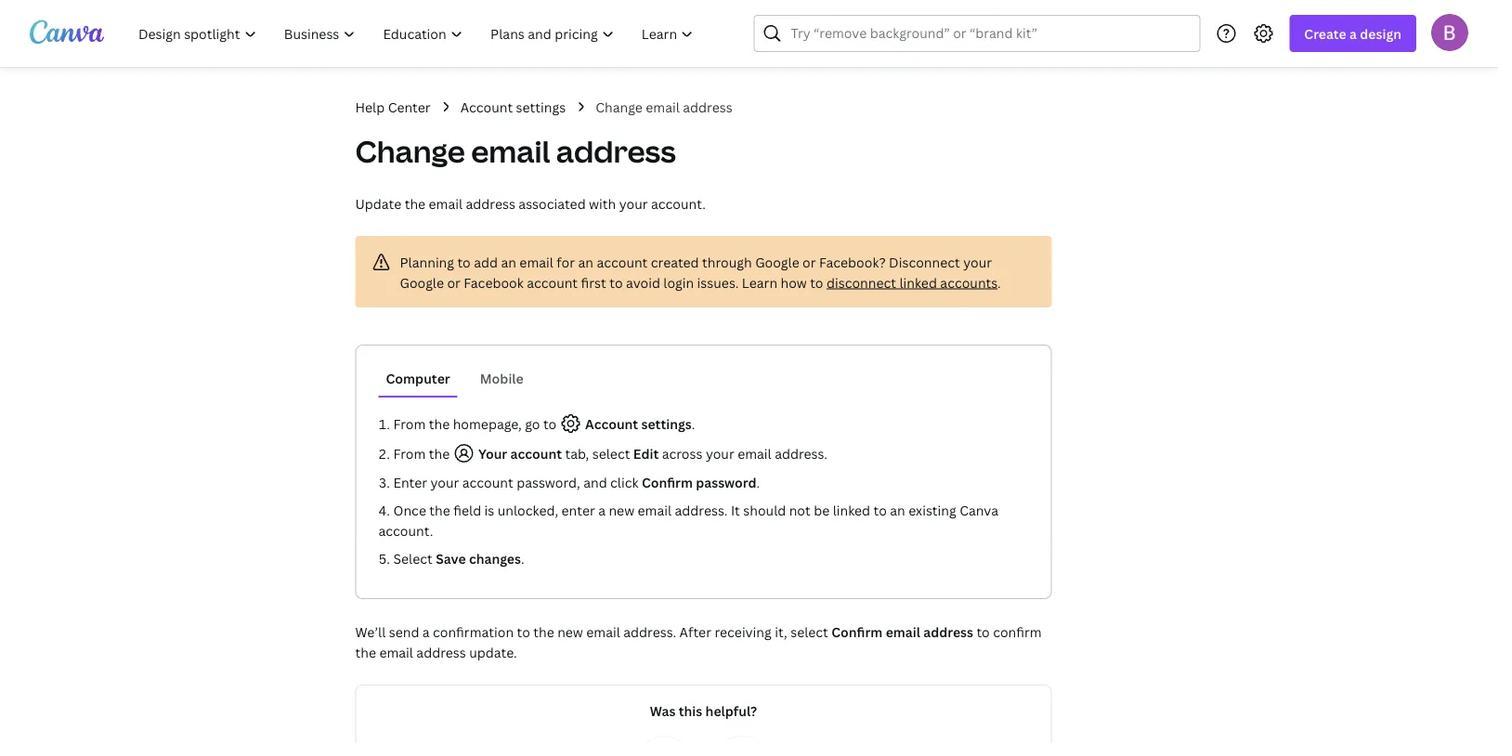 Task type: locate. For each thing, give the bounding box(es) containing it.
select right it,
[[791, 623, 829, 641]]

the for update the email address associated with your account.
[[405, 195, 426, 212]]

this
[[679, 702, 703, 720]]

the down we'll
[[355, 643, 376, 661]]

0 horizontal spatial an
[[501, 253, 516, 271]]

update.
[[469, 643, 517, 661]]

and
[[584, 473, 607, 491]]

2 horizontal spatial a
[[1350, 25, 1357, 42]]

the for from the
[[429, 445, 450, 462]]

select
[[592, 445, 630, 462], [791, 623, 829, 641]]

1 vertical spatial change
[[355, 131, 465, 171]]

linked right the be
[[833, 501, 871, 519]]

0 vertical spatial confirm
[[642, 473, 693, 491]]

0 vertical spatial a
[[1350, 25, 1357, 42]]

disconnect
[[827, 274, 896, 291]]

a
[[1350, 25, 1357, 42], [598, 501, 606, 519], [423, 623, 430, 641]]

disconnect linked accounts .
[[827, 274, 1001, 291]]

to inside the to confirm the email address update.
[[977, 623, 990, 641]]

1 horizontal spatial a
[[598, 501, 606, 519]]

0 horizontal spatial google
[[400, 274, 444, 291]]

create a design
[[1305, 25, 1402, 42]]

the down from the homepage, go to
[[429, 445, 450, 462]]

or down planning
[[447, 274, 461, 291]]

center
[[388, 98, 431, 116]]

a right enter
[[598, 501, 606, 519]]

tab,
[[565, 445, 589, 462]]

an right for
[[578, 253, 594, 271]]

0 vertical spatial select
[[592, 445, 630, 462]]

new
[[609, 501, 635, 519], [558, 623, 583, 641]]

how
[[781, 274, 807, 291]]

account settings
[[460, 98, 566, 116], [582, 415, 692, 432]]

address. left after
[[624, 623, 676, 641]]

select
[[393, 550, 433, 567]]

1 vertical spatial account.
[[379, 522, 433, 539]]

to left existing
[[874, 501, 887, 519]]

address.
[[775, 445, 828, 462], [675, 501, 728, 519], [624, 623, 676, 641]]

2 from from the top
[[393, 445, 426, 462]]

the right update
[[405, 195, 426, 212]]

0 horizontal spatial confirm
[[642, 473, 693, 491]]

or
[[803, 253, 816, 271], [447, 274, 461, 291]]

1 vertical spatial account settings
[[582, 415, 692, 432]]

your
[[478, 445, 507, 462]]

disconnect linked accounts link
[[827, 274, 998, 291]]

canva
[[960, 501, 999, 519]]

confirm down across
[[642, 473, 693, 491]]

to left confirm
[[977, 623, 990, 641]]

select save changes .
[[393, 550, 525, 567]]

from up "enter"
[[393, 445, 426, 462]]

select up the click
[[592, 445, 630, 462]]

0 vertical spatial address.
[[775, 445, 828, 462]]

associated
[[519, 195, 586, 212]]

0 vertical spatial or
[[803, 253, 816, 271]]

facebook
[[464, 274, 524, 291]]

accounts
[[940, 274, 998, 291]]

settings
[[516, 98, 566, 116], [641, 415, 692, 432]]

to confirm the email address update.
[[355, 623, 1042, 661]]

the
[[405, 195, 426, 212], [429, 415, 450, 432], [429, 445, 450, 462], [430, 501, 450, 519], [533, 623, 554, 641], [355, 643, 376, 661]]

the up from the
[[429, 415, 450, 432]]

an right add
[[501, 253, 516, 271]]

the for once the field is unlocked, enter a new email address. it should not be linked to an existing canva account.
[[430, 501, 450, 519]]

receiving
[[715, 623, 772, 641]]

account up avoid
[[597, 253, 648, 271]]

first
[[581, 274, 606, 291]]

change
[[596, 98, 643, 116], [355, 131, 465, 171]]

1 from from the top
[[393, 415, 426, 432]]

2 vertical spatial a
[[423, 623, 430, 641]]

1 vertical spatial address.
[[675, 501, 728, 519]]

helpful?
[[706, 702, 757, 720]]

to up update.
[[517, 623, 530, 641]]

the inside once the field is unlocked, enter a new email address. it should not be linked to an existing canva account.
[[430, 501, 450, 519]]

your
[[619, 195, 648, 212], [964, 253, 992, 271], [706, 445, 735, 462], [431, 473, 459, 491]]

to right first
[[610, 274, 623, 291]]

facebook?
[[819, 253, 886, 271]]

0 vertical spatial account settings
[[460, 98, 566, 116]]

1 vertical spatial from
[[393, 445, 426, 462]]

1 horizontal spatial select
[[791, 623, 829, 641]]

1 vertical spatial a
[[598, 501, 606, 519]]

it,
[[775, 623, 788, 641]]

an
[[501, 253, 516, 271], [578, 253, 594, 271], [890, 501, 906, 519]]

0 horizontal spatial account
[[460, 98, 513, 116]]

the inside the to confirm the email address update.
[[355, 643, 376, 661]]

address
[[683, 98, 733, 116], [556, 131, 676, 171], [466, 195, 516, 212], [924, 623, 974, 641], [417, 643, 466, 661]]

confirm right it,
[[832, 623, 883, 641]]

1 horizontal spatial new
[[609, 501, 635, 519]]

1 horizontal spatial google
[[755, 253, 800, 271]]

account. down once
[[379, 522, 433, 539]]

email inside the planning to add an email for an account created through google or facebook? disconnect your google or facebook account first to avoid login issues. learn how to
[[520, 253, 554, 271]]

account
[[460, 98, 513, 116], [585, 415, 638, 432]]

0 vertical spatial linked
[[900, 274, 937, 291]]

0 vertical spatial change
[[596, 98, 643, 116]]

a left design at the top of page
[[1350, 25, 1357, 42]]

account up "edit"
[[585, 415, 638, 432]]

0 horizontal spatial new
[[558, 623, 583, 641]]

mobile
[[480, 369, 524, 387]]

from for from the homepage, go to
[[393, 415, 426, 432]]

0 vertical spatial from
[[393, 415, 426, 432]]

to
[[457, 253, 471, 271], [610, 274, 623, 291], [810, 274, 824, 291], [543, 415, 557, 432], [874, 501, 887, 519], [517, 623, 530, 641], [977, 623, 990, 641]]

google up how
[[755, 253, 800, 271]]

through
[[702, 253, 752, 271]]

homepage,
[[453, 415, 522, 432]]

confirmation
[[433, 623, 514, 641]]

account
[[597, 253, 648, 271], [527, 274, 578, 291], [511, 445, 562, 462], [462, 473, 513, 491]]

or up how
[[803, 253, 816, 271]]

send
[[389, 623, 419, 641]]

1 vertical spatial new
[[558, 623, 583, 641]]

1 horizontal spatial account
[[585, 415, 638, 432]]

created
[[651, 253, 699, 271]]

1 horizontal spatial account.
[[651, 195, 706, 212]]

to right go
[[543, 415, 557, 432]]

google down planning
[[400, 274, 444, 291]]

email
[[646, 98, 680, 116], [471, 131, 550, 171], [429, 195, 463, 212], [520, 253, 554, 271], [738, 445, 772, 462], [638, 501, 672, 519], [586, 623, 620, 641], [886, 623, 921, 641], [379, 643, 413, 661]]

account down go
[[511, 445, 562, 462]]

for
[[557, 253, 575, 271]]

1 horizontal spatial settings
[[641, 415, 692, 432]]

the left "field"
[[430, 501, 450, 519]]

was this helpful?
[[650, 702, 757, 720]]

0 horizontal spatial account.
[[379, 522, 433, 539]]

1 vertical spatial google
[[400, 274, 444, 291]]

an left existing
[[890, 501, 906, 519]]

account.
[[651, 195, 706, 212], [379, 522, 433, 539]]

1 horizontal spatial linked
[[900, 274, 937, 291]]

create
[[1305, 25, 1347, 42]]

change email address
[[596, 98, 733, 116], [355, 131, 676, 171]]

a inside dropdown button
[[1350, 25, 1357, 42]]

learn
[[742, 274, 778, 291]]

from
[[393, 415, 426, 432], [393, 445, 426, 462]]

1 horizontal spatial account settings
[[582, 415, 692, 432]]

address. up not
[[775, 445, 828, 462]]

linked down disconnect
[[900, 274, 937, 291]]

from up from the
[[393, 415, 426, 432]]

1 horizontal spatial confirm
[[832, 623, 883, 641]]

edit
[[633, 445, 659, 462]]

a right send
[[423, 623, 430, 641]]

field
[[454, 501, 481, 519]]

1 vertical spatial linked
[[833, 501, 871, 519]]

0 horizontal spatial or
[[447, 274, 461, 291]]

0 horizontal spatial linked
[[833, 501, 871, 519]]

we'll send a confirmation to the new email address. after receiving it, select confirm email address
[[355, 623, 974, 641]]

your right 'with'
[[619, 195, 648, 212]]

address. left it
[[675, 501, 728, 519]]

click
[[610, 473, 639, 491]]

it
[[731, 501, 740, 519]]

linked
[[900, 274, 937, 291], [833, 501, 871, 519]]

confirm
[[642, 473, 693, 491], [832, 623, 883, 641]]

2 horizontal spatial an
[[890, 501, 906, 519]]

account. up created
[[651, 195, 706, 212]]

1 vertical spatial confirm
[[832, 623, 883, 641]]

your up accounts
[[964, 253, 992, 271]]

from the homepage, go to
[[393, 415, 560, 432]]

address. inside once the field is unlocked, enter a new email address. it should not be linked to an existing canva account.
[[675, 501, 728, 519]]

0 horizontal spatial settings
[[516, 98, 566, 116]]

help center link
[[355, 97, 431, 117]]

google
[[755, 253, 800, 271], [400, 274, 444, 291]]

account right center
[[460, 98, 513, 116]]

email inside once the field is unlocked, enter a new email address. it should not be linked to an existing canva account.
[[638, 501, 672, 519]]

0 vertical spatial new
[[609, 501, 635, 519]]

0 horizontal spatial select
[[592, 445, 630, 462]]



Task type: vqa. For each thing, say whether or not it's contained in the screenshot.
'a' in the once the field is unlocked, enter a new email address. it should not be linked to an existing canva account.
yes



Task type: describe. For each thing, give the bounding box(es) containing it.
1 vertical spatial settings
[[641, 415, 692, 432]]

tab, select edit across your email address.
[[562, 445, 828, 462]]

1 vertical spatial account
[[585, 415, 638, 432]]

top level navigation element
[[126, 15, 709, 52]]

planning
[[400, 253, 454, 271]]

password,
[[517, 473, 580, 491]]

0 vertical spatial settings
[[516, 98, 566, 116]]

confirm
[[993, 623, 1042, 641]]

to right how
[[810, 274, 824, 291]]

0 vertical spatial account.
[[651, 195, 706, 212]]

0 vertical spatial account
[[460, 98, 513, 116]]

is
[[485, 501, 494, 519]]

create a design button
[[1290, 15, 1417, 52]]

enter
[[393, 473, 427, 491]]

a inside once the field is unlocked, enter a new email address. it should not be linked to an existing canva account.
[[598, 501, 606, 519]]

1 vertical spatial or
[[447, 274, 461, 291]]

planning to add an email for an account created through google or facebook? disconnect your google or facebook account first to avoid login issues. learn how to
[[400, 253, 992, 291]]

existing
[[909, 501, 957, 519]]

account settings link
[[460, 97, 566, 117]]

issues.
[[697, 274, 739, 291]]

0 horizontal spatial account settings
[[460, 98, 566, 116]]

account. inside once the field is unlocked, enter a new email address. it should not be linked to an existing canva account.
[[379, 522, 433, 539]]

the right the confirmation
[[533, 623, 554, 641]]

change email address link
[[596, 97, 733, 117]]

enter
[[562, 501, 595, 519]]

disconnect
[[889, 253, 960, 271]]

be
[[814, 501, 830, 519]]

1 horizontal spatial or
[[803, 253, 816, 271]]

1 vertical spatial select
[[791, 623, 829, 641]]

0 horizontal spatial change
[[355, 131, 465, 171]]

computer button
[[379, 360, 458, 396]]

Try "remove background" or "brand kit" search field
[[791, 16, 1189, 51]]

after
[[680, 623, 712, 641]]

0 vertical spatial google
[[755, 253, 800, 271]]

we'll
[[355, 623, 386, 641]]

unlocked,
[[498, 501, 558, 519]]

login
[[664, 274, 694, 291]]

computer
[[386, 369, 450, 387]]

email inside the to confirm the email address update.
[[379, 643, 413, 661]]

password
[[696, 473, 757, 491]]

once the field is unlocked, enter a new email address. it should not be linked to an existing canva account.
[[379, 501, 999, 539]]

with
[[589, 195, 616, 212]]

from the
[[393, 445, 453, 462]]

should
[[743, 501, 786, 519]]

update the email address associated with your account.
[[355, 195, 706, 212]]

the for from the homepage, go to
[[429, 415, 450, 432]]

bob builder image
[[1432, 14, 1469, 51]]

your inside the planning to add an email for an account created through google or facebook? disconnect your google or facebook account first to avoid login issues. learn how to
[[964, 253, 992, 271]]

to inside once the field is unlocked, enter a new email address. it should not be linked to an existing canva account.
[[874, 501, 887, 519]]

account down for
[[527, 274, 578, 291]]

across
[[662, 445, 703, 462]]

1 horizontal spatial an
[[578, 253, 594, 271]]

changes
[[469, 550, 521, 567]]

enter your account password, and click confirm password .
[[393, 473, 760, 491]]

not
[[789, 501, 811, 519]]

help
[[355, 98, 385, 116]]

save
[[436, 550, 466, 567]]

your up 'password'
[[706, 445, 735, 462]]

help center
[[355, 98, 431, 116]]

1 vertical spatial change email address
[[355, 131, 676, 171]]

2 vertical spatial address.
[[624, 623, 676, 641]]

mobile button
[[473, 360, 531, 396]]

your right "enter"
[[431, 473, 459, 491]]

was
[[650, 702, 676, 720]]

once
[[393, 501, 426, 519]]

an inside once the field is unlocked, enter a new email address. it should not be linked to an existing canva account.
[[890, 501, 906, 519]]

design
[[1360, 25, 1402, 42]]

0 vertical spatial change email address
[[596, 98, 733, 116]]

address inside the to confirm the email address update.
[[417, 643, 466, 661]]

0 horizontal spatial a
[[423, 623, 430, 641]]

avoid
[[626, 274, 660, 291]]

your account
[[475, 445, 562, 462]]

go
[[525, 415, 540, 432]]

linked inside once the field is unlocked, enter a new email address. it should not be linked to an existing canva account.
[[833, 501, 871, 519]]

update
[[355, 195, 402, 212]]

new inside once the field is unlocked, enter a new email address. it should not be linked to an existing canva account.
[[609, 501, 635, 519]]

to left add
[[457, 253, 471, 271]]

account up is
[[462, 473, 513, 491]]

from for from the
[[393, 445, 426, 462]]

1 horizontal spatial change
[[596, 98, 643, 116]]

add
[[474, 253, 498, 271]]



